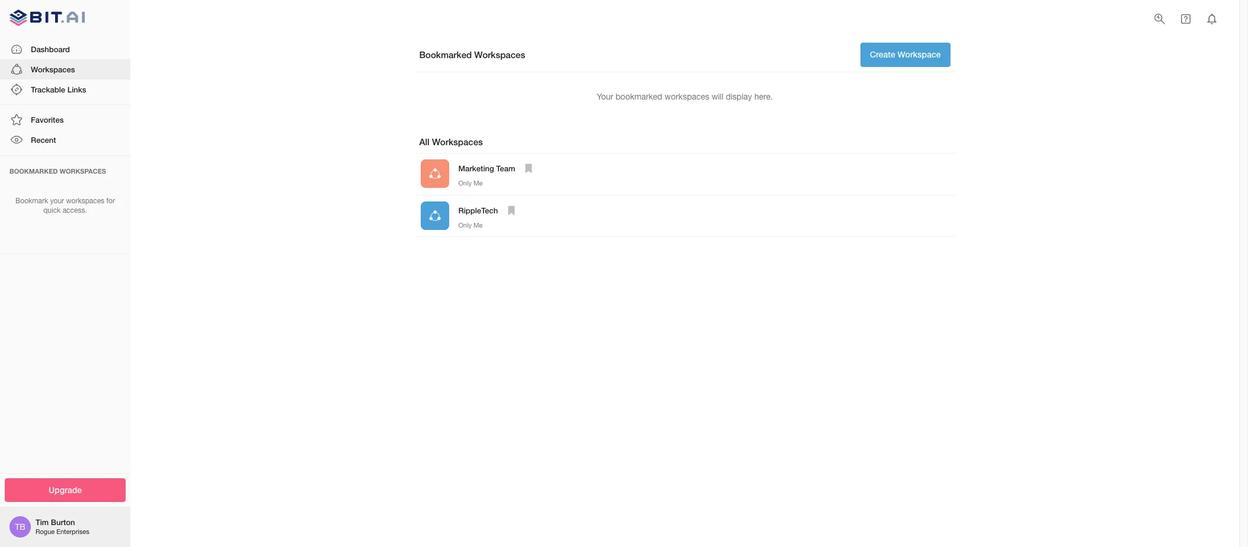 Task type: vqa. For each thing, say whether or not it's contained in the screenshot.
Trackable Links BUTTON
yes



Task type: locate. For each thing, give the bounding box(es) containing it.
workspaces up 'access.' on the top
[[66, 197, 104, 205]]

bookmarked
[[616, 92, 663, 101]]

me for rippletech
[[474, 222, 483, 229]]

1 vertical spatial workspaces
[[66, 197, 104, 205]]

me for marketing team
[[474, 180, 483, 187]]

0 horizontal spatial workspaces
[[66, 197, 104, 205]]

1 only from the top
[[459, 180, 472, 187]]

2 me from the top
[[474, 222, 483, 229]]

only down rippletech
[[459, 222, 472, 229]]

workspaces
[[475, 49, 525, 60], [31, 64, 75, 74], [432, 136, 483, 147]]

1 vertical spatial only me
[[459, 222, 483, 229]]

bookmark your workspaces for quick access.
[[15, 197, 115, 215]]

bookmarked workspaces
[[419, 49, 525, 60]]

only down the marketing
[[459, 180, 472, 187]]

recent
[[31, 135, 56, 145]]

favorites button
[[0, 110, 130, 130]]

all
[[419, 136, 430, 147]]

workspaces
[[665, 92, 710, 101], [66, 197, 104, 205]]

2 only me from the top
[[459, 222, 483, 229]]

1 horizontal spatial workspaces
[[665, 92, 710, 101]]

0 vertical spatial workspaces
[[475, 49, 525, 60]]

marketing team
[[459, 164, 515, 173]]

your
[[50, 197, 64, 205]]

0 vertical spatial workspaces
[[665, 92, 710, 101]]

0 vertical spatial me
[[474, 180, 483, 187]]

workspaces inside the bookmark your workspaces for quick access.
[[66, 197, 104, 205]]

only me
[[459, 180, 483, 187], [459, 222, 483, 229]]

workspaces inside button
[[31, 64, 75, 74]]

workspaces left will
[[665, 92, 710, 101]]

workspaces down dashboard
[[31, 64, 75, 74]]

all workspaces
[[419, 136, 483, 147]]

will
[[712, 92, 724, 101]]

links
[[67, 85, 86, 94]]

only me down the marketing
[[459, 180, 483, 187]]

tb
[[15, 522, 25, 532]]

workspaces up the marketing
[[432, 136, 483, 147]]

only me for rippletech
[[459, 222, 483, 229]]

1 vertical spatial me
[[474, 222, 483, 229]]

only for rippletech
[[459, 222, 472, 229]]

rogue
[[36, 529, 55, 536]]

workspaces for your
[[66, 197, 104, 205]]

only for marketing team
[[459, 180, 472, 187]]

only
[[459, 180, 472, 187], [459, 222, 472, 229]]

dashboard
[[31, 44, 70, 54]]

workspace
[[898, 49, 941, 59]]

your
[[597, 92, 614, 101]]

tim burton rogue enterprises
[[36, 518, 89, 536]]

1 me from the top
[[474, 180, 483, 187]]

1 vertical spatial workspaces
[[31, 64, 75, 74]]

workspaces right the bookmarked at the top
[[475, 49, 525, 60]]

0 vertical spatial only me
[[459, 180, 483, 187]]

workspaces
[[60, 167, 106, 175]]

access.
[[63, 207, 87, 215]]

rippletech
[[459, 206, 498, 215]]

me down rippletech
[[474, 222, 483, 229]]

favorites
[[31, 115, 64, 125]]

2 vertical spatial workspaces
[[432, 136, 483, 147]]

1 only me from the top
[[459, 180, 483, 187]]

me down the marketing
[[474, 180, 483, 187]]

1 vertical spatial only
[[459, 222, 472, 229]]

only me down rippletech
[[459, 222, 483, 229]]

me
[[474, 180, 483, 187], [474, 222, 483, 229]]

upgrade button
[[5, 478, 126, 502]]

bookmark image
[[505, 203, 519, 217]]

2 only from the top
[[459, 222, 472, 229]]

0 vertical spatial only
[[459, 180, 472, 187]]

bookmark image
[[522, 161, 536, 176]]

enterprises
[[56, 529, 89, 536]]



Task type: describe. For each thing, give the bounding box(es) containing it.
upgrade
[[49, 485, 82, 495]]

team
[[496, 164, 515, 173]]

burton
[[51, 518, 75, 527]]

workspaces for bookmarked
[[665, 92, 710, 101]]

workspaces for bookmarked workspaces
[[475, 49, 525, 60]]

trackable links
[[31, 85, 86, 94]]

bookmarked
[[9, 167, 58, 175]]

your bookmarked workspaces will display here.
[[597, 92, 773, 101]]

trackable
[[31, 85, 65, 94]]

marketing
[[459, 164, 494, 173]]

display
[[726, 92, 752, 101]]

bookmark
[[15, 197, 48, 205]]

here.
[[755, 92, 773, 101]]

dashboard button
[[0, 39, 130, 59]]

bookmarked
[[419, 49, 472, 60]]

only me for marketing team
[[459, 180, 483, 187]]

quick
[[43, 207, 61, 215]]

trackable links button
[[0, 79, 130, 100]]

create
[[870, 49, 896, 59]]

recent button
[[0, 130, 130, 150]]

create workspace
[[870, 49, 941, 59]]

bookmarked workspaces
[[9, 167, 106, 175]]

tim
[[36, 518, 49, 527]]

workspaces for all workspaces
[[432, 136, 483, 147]]

workspaces button
[[0, 59, 130, 79]]

for
[[106, 197, 115, 205]]



